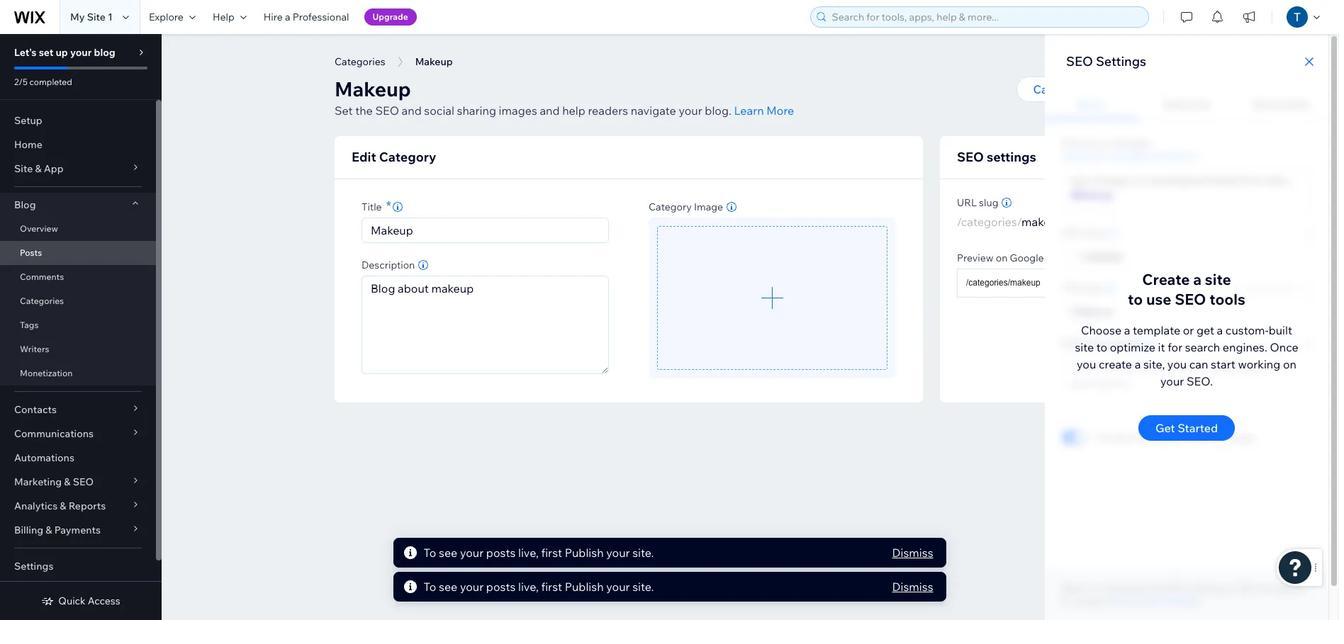 Task type: vqa. For each thing, say whether or not it's contained in the screenshot.
a inside the Create a site to use SEO tools
yes



Task type: describe. For each thing, give the bounding box(es) containing it.
show
[[1150, 150, 1175, 162]]

to inside the choose a template or get a custom-built site to optimize it for search engines. once you create a site, you can start working on your seo.
[[1096, 340, 1107, 354]]

custom-
[[1226, 323, 1269, 337]]

changes
[[1109, 150, 1148, 162]]

to see your posts live, first publish your site. for 2nd alert
[[424, 580, 654, 594]]

images
[[499, 103, 537, 118]]

settings inside sidebar element
[[14, 560, 53, 573]]

meta
[[1062, 337, 1086, 349]]

completed
[[29, 77, 72, 87]]

image
[[694, 200, 723, 213]]

help
[[213, 11, 234, 23]]

quick access button
[[41, 595, 120, 608]]

analytics & reports button
[[0, 494, 156, 518]]

cancel
[[1033, 82, 1070, 96]]

site inside popup button
[[14, 162, 33, 175]]

writers
[[20, 344, 49, 354]]

1 horizontal spatial description text field
[[1063, 354, 1311, 413]]

billing
[[14, 524, 43, 537]]

customize
[[1100, 582, 1148, 595]]

dismiss button for 2nd alert
[[892, 578, 933, 595]]

tags link
[[0, 313, 156, 337]]

my site 1
[[70, 11, 113, 23]]

social share button
[[1234, 89, 1328, 120]]

a for professional
[[285, 11, 290, 23]]

help button
[[204, 0, 255, 34]]

on for preview on google
[[996, 252, 1008, 264]]

advanced button
[[1139, 89, 1234, 120]]

4ed8-
[[1263, 177, 1284, 186]]

1 alert from the top
[[393, 538, 946, 568]]

2 posts from the top
[[486, 580, 516, 594]]

analytics & reports
[[14, 500, 106, 513]]

communications button
[[0, 422, 156, 446]]

marketing
[[14, 476, 62, 488]]

edit for edit category
[[352, 149, 376, 165]]

learn more link
[[734, 102, 794, 119]]

site & app
[[14, 162, 64, 175]]

google for preview on google
[[1010, 252, 1044, 264]]

monetization
[[20, 368, 73, 379]]

your inside makeup set the seo and social sharing images and help readers navigate your blog. learn more
[[679, 103, 702, 118]]

tools
[[1210, 290, 1245, 308]]

seo up /categories/
[[957, 149, 984, 165]]

your inside sidebar element
[[70, 46, 92, 59]]

*
[[386, 197, 391, 214]]

tag
[[1085, 281, 1100, 294]]

navigate
[[631, 103, 676, 118]]

live, for 1st alert from the top
[[518, 546, 539, 560]]

your inside the choose a template or get a custom-built site to optimize it for search engines. once you create a site, you can start working on your seo.
[[1160, 374, 1184, 388]]

to see your posts live, first publish your site. for 1st alert from the top
[[424, 546, 654, 560]]

to for 2nd alert
[[424, 580, 436, 594]]

/categories/makeup
[[966, 278, 1040, 288]]

template
[[1133, 323, 1180, 337]]

url for /
[[1062, 226, 1082, 239]]

& for analytics
[[60, 500, 66, 513]]

quick
[[58, 595, 86, 608]]

on for preview on google when will changes show live?
[[1101, 137, 1113, 150]]

edit for edit
[[1104, 151, 1122, 164]]

to right go
[[1128, 595, 1137, 608]]

& for site
[[35, 162, 42, 175]]

start
[[1211, 357, 1235, 371]]

2 first from the top
[[541, 580, 562, 594]]

categories button
[[328, 51, 392, 72]]

1 you from the left
[[1077, 357, 1096, 371]]

optimize
[[1110, 340, 1155, 354]]

to inside want to customize the seo settings of all your pages in one go?
[[1089, 582, 1098, 595]]

go?
[[1092, 595, 1110, 608]]

url for preview on google
[[957, 196, 977, 209]]

upgrade
[[373, 11, 408, 22]]

social
[[424, 103, 454, 118]]

makeup inside the https://manage.wix.com/dashboard/74a07fe9-f61c-4ed8-b44e-7b273b7 makeup
[[1071, 189, 1113, 201]]

home link
[[0, 133, 156, 157]]

title for tag
[[1062, 281, 1082, 294]]

title *
[[362, 197, 391, 214]]

create
[[1099, 357, 1132, 371]]

page
[[1231, 431, 1255, 444]]

when
[[1062, 150, 1089, 162]]

contacts button
[[0, 398, 156, 422]]

url slug for preview on google
[[957, 196, 998, 209]]

description
[[362, 258, 415, 271]]

site & app button
[[0, 157, 156, 181]]

f61c-
[[1244, 177, 1263, 186]]

https://manage.wix.com/dashboard/74a07fe9-f61c-4ed8-b44e-7b273b7 makeup
[[1071, 177, 1339, 201]]

comments link
[[0, 265, 156, 289]]

social share
[[1253, 98, 1309, 111]]

edit button
[[1087, 147, 1138, 168]]

blog button
[[0, 193, 156, 217]]

cancel button
[[1016, 77, 1087, 102]]

choose a template or get a custom-built site to optimize it for search engines. once you create a site, you can start working on your seo.
[[1075, 323, 1298, 388]]

dismiss for 1st alert from the top's dismiss 'button'
[[892, 546, 933, 560]]

the inside want to customize the seo settings of all your pages in one go?
[[1150, 582, 1165, 595]]

marketing & seo button
[[0, 470, 156, 494]]

slug for /
[[1084, 226, 1103, 239]]

let's
[[14, 46, 37, 59]]

1
[[108, 11, 113, 23]]

hire a professional
[[264, 11, 349, 23]]

/
[[1071, 249, 1076, 263]]

contacts
[[14, 403, 57, 416]]

makeup
[[1022, 215, 1064, 229]]

1 site. from the top
[[632, 546, 654, 560]]

1 6 from the top
[[1305, 226, 1311, 239]]

categories for categories link
[[20, 296, 64, 306]]

blog
[[94, 46, 115, 59]]

quick access
[[58, 595, 120, 608]]

defaults
[[1163, 595, 1201, 608]]

basics button
[[1045, 89, 1139, 120]]

on inside the choose a template or get a custom-built site to optimize it for search engines. once you create a site, you can start working on your seo.
[[1283, 357, 1297, 371]]

Title tag field
[[1067, 299, 1307, 323]]

posts
[[20, 247, 42, 258]]

for
[[1168, 340, 1183, 354]]

preview on google when will changes show live?
[[1062, 137, 1198, 162]]

learn
[[734, 103, 764, 118]]

access
[[88, 595, 120, 608]]

seo up cancel button
[[1066, 53, 1093, 69]]



Task type: locate. For each thing, give the bounding box(es) containing it.
0 vertical spatial url
[[957, 196, 977, 209]]

on inside preview on google when will changes show live?
[[1101, 137, 1113, 150]]

1 dismiss from the top
[[892, 546, 933, 560]]

0 horizontal spatial url
[[957, 196, 977, 209]]

0 horizontal spatial settings
[[987, 149, 1036, 165]]

blog.
[[705, 103, 732, 118]]

1 vertical spatial publish
[[565, 580, 604, 594]]

site.
[[632, 546, 654, 560], [632, 580, 654, 594]]

0 horizontal spatial site
[[1075, 340, 1094, 354]]

&
[[35, 162, 42, 175], [64, 476, 71, 488], [60, 500, 66, 513], [46, 524, 52, 537]]

settings down the billing
[[14, 560, 53, 573]]

1 vertical spatial first
[[541, 580, 562, 594]]

categories down comments
[[20, 296, 64, 306]]

1 vertical spatial categories
[[20, 296, 64, 306]]

seo inside create a site to use seo tools
[[1175, 290, 1206, 308]]

see for 2nd alert
[[439, 580, 457, 594]]

makeup inside makeup set the seo and social sharing images and help readers navigate your blog. learn more
[[335, 77, 411, 101]]

0 horizontal spatial edit
[[352, 149, 376, 165]]

go to seo defaults button
[[1112, 595, 1201, 608]]

& inside "popup button"
[[64, 476, 71, 488]]

1 dismiss button from the top
[[892, 544, 933, 561]]

0 vertical spatial title
[[362, 200, 382, 213]]

professional
[[293, 11, 349, 23]]

communications
[[14, 427, 94, 440]]

first
[[541, 546, 562, 560], [541, 580, 562, 594]]

sidebar element
[[0, 34, 162, 620]]

description
[[1088, 337, 1140, 349]]

a for site
[[1193, 270, 1202, 288]]

category left the image
[[649, 200, 692, 213]]

1 publish from the top
[[565, 546, 604, 560]]

0 horizontal spatial site
[[14, 162, 33, 175]]

writers link
[[0, 337, 156, 362]]

url slug up /categories/
[[957, 196, 998, 209]]

the inside makeup set the seo and social sharing images and help readers navigate your blog. learn more
[[355, 103, 373, 118]]

create
[[1142, 270, 1190, 288]]

to left use
[[1128, 290, 1143, 308]]

publish
[[565, 546, 604, 560], [565, 580, 604, 594]]

google up /categories/makeup
[[1010, 252, 1044, 264]]

tab list containing basics
[[1045, 89, 1328, 120]]

tab list
[[1045, 89, 1328, 120]]

let's set up your blog
[[14, 46, 115, 59]]

share
[[1284, 98, 1309, 111]]

2 live, from the top
[[518, 580, 539, 594]]

up
[[56, 46, 68, 59]]

1 posts from the top
[[486, 546, 516, 560]]

google left show
[[1115, 137, 1149, 150]]

6 down b44e-
[[1305, 226, 1311, 239]]

2 horizontal spatial on
[[1283, 357, 1297, 371]]

1 vertical spatial 6
[[1305, 281, 1311, 294]]

0 horizontal spatial settings
[[14, 560, 53, 573]]

1 horizontal spatial edit
[[1104, 151, 1122, 164]]

to see your posts live, first publish your site.
[[424, 546, 654, 560], [424, 580, 654, 594]]

slug right makeup
[[1084, 226, 1103, 239]]

url up /categories/
[[957, 196, 977, 209]]

0 vertical spatial url slug
[[957, 196, 998, 209]]

search inside the choose a template or get a custom-built site to optimize it for search engines. once you create a site, you can start working on your seo.
[[1185, 340, 1220, 354]]

1 vertical spatial slug
[[1084, 226, 1103, 239]]

and left social
[[402, 103, 422, 118]]

a inside create a site to use seo tools
[[1193, 270, 1202, 288]]

1 horizontal spatial on
[[1101, 137, 1113, 150]]

0 vertical spatial first
[[541, 546, 562, 560]]

& left app
[[35, 162, 42, 175]]

meta description
[[1062, 337, 1140, 349]]

dismiss button for 1st alert from the top
[[892, 544, 933, 561]]

to inside create a site to use seo tools
[[1128, 290, 1143, 308]]

2 dismiss from the top
[[892, 580, 933, 594]]

1 vertical spatial site
[[14, 162, 33, 175]]

1 horizontal spatial makeup
[[1071, 189, 1113, 201]]

overview
[[20, 223, 58, 234]]

1 vertical spatial alert
[[393, 572, 946, 602]]

1 vertical spatial url
[[1062, 226, 1082, 239]]

0 vertical spatial 6
[[1305, 226, 1311, 239]]

0 vertical spatial publish
[[565, 546, 604, 560]]

seo inside want to customize the seo settings of all your pages in one go?
[[1167, 582, 1188, 595]]

to for 1st alert from the top
[[424, 546, 436, 560]]

URL slug field
[[1076, 244, 1307, 268]]

google for preview on google when will changes show live?
[[1115, 137, 1149, 150]]

my
[[70, 11, 85, 23]]

2 to see your posts live, first publish your site. from the top
[[424, 580, 654, 594]]

started
[[1178, 421, 1218, 435]]

1 vertical spatial site.
[[632, 580, 654, 594]]

0 horizontal spatial url slug
[[957, 196, 998, 209]]

all
[[1241, 582, 1251, 595]]

0 vertical spatial dismiss
[[892, 546, 933, 560]]

choose
[[1081, 323, 1122, 337]]

seo inside "popup button"
[[73, 476, 94, 488]]

0 horizontal spatial category
[[379, 149, 436, 165]]

0 vertical spatial search
[[1185, 340, 1220, 354]]

and
[[402, 103, 422, 118], [540, 103, 560, 118]]

1 horizontal spatial url slug
[[1062, 226, 1103, 239]]

go
[[1112, 595, 1125, 608]]

0 vertical spatial category
[[379, 149, 436, 165]]

seo right go
[[1139, 595, 1160, 608]]

index
[[1185, 431, 1210, 444]]

0 horizontal spatial preview
[[957, 252, 994, 264]]

explore
[[149, 11, 184, 23]]

when will changes show live? button
[[1062, 150, 1198, 162]]

1 to from the top
[[424, 546, 436, 560]]

get
[[1197, 323, 1214, 337]]

preview for preview on google when will changes show live?
[[1062, 137, 1099, 150]]

posts link
[[0, 241, 156, 265]]

2 publish from the top
[[565, 580, 604, 594]]

1 horizontal spatial preview
[[1062, 137, 1099, 150]]

this
[[1212, 431, 1229, 444]]

site
[[1205, 270, 1231, 288], [1075, 340, 1094, 354]]

tags
[[20, 320, 39, 330]]

and left help
[[540, 103, 560, 118]]

seo
[[1066, 53, 1093, 69], [375, 103, 399, 118], [957, 149, 984, 165], [1175, 290, 1206, 308], [73, 476, 94, 488], [1167, 582, 1188, 595], [1139, 595, 1160, 608]]

0 vertical spatial the
[[355, 103, 373, 118]]

1 vertical spatial posts
[[486, 580, 516, 594]]

makeup down will on the right
[[1071, 189, 1113, 201]]

0 vertical spatial google
[[1115, 137, 1149, 150]]

0 horizontal spatial categories
[[20, 296, 64, 306]]

title inside title *
[[362, 200, 382, 213]]

1 vertical spatial title
[[1062, 281, 1082, 294]]

more
[[767, 103, 794, 118]]

0 vertical spatial on
[[1101, 137, 1113, 150]]

2 to from the top
[[424, 580, 436, 594]]

basics
[[1077, 98, 1107, 111]]

want to customize the seo settings of all your pages in one go?
[[1062, 582, 1305, 608]]

1 horizontal spatial settings
[[1096, 53, 1146, 69]]

title left the "tag"
[[1062, 281, 1082, 294]]

preview on google
[[957, 252, 1044, 264]]

1 vertical spatial live,
[[518, 580, 539, 594]]

7b273b7
[[1306, 177, 1339, 186]]

settings inside want to customize the seo settings of all your pages in one go?
[[1190, 582, 1227, 595]]

comments
[[20, 272, 64, 282]]

0 vertical spatial to see your posts live, first publish your site.
[[424, 546, 654, 560]]

google inside preview on google when will changes show live?
[[1115, 137, 1149, 150]]

1 vertical spatial site
[[1075, 340, 1094, 354]]

you
[[1077, 357, 1096, 371], [1167, 357, 1187, 371]]

1 horizontal spatial slug
[[1084, 226, 1103, 239]]

preview up /categories/makeup
[[957, 252, 994, 264]]

0 horizontal spatial description text field
[[362, 276, 608, 373]]

a
[[285, 11, 290, 23], [1193, 270, 1202, 288], [1124, 323, 1130, 337], [1217, 323, 1223, 337], [1135, 357, 1141, 371]]

0 horizontal spatial on
[[996, 252, 1008, 264]]

1 horizontal spatial site
[[87, 11, 106, 23]]

setup
[[14, 114, 42, 127]]

edit
[[352, 149, 376, 165], [1104, 151, 1122, 164]]

2 6 from the top
[[1305, 281, 1311, 294]]

slug up /categories/
[[979, 196, 998, 209]]

& for billing
[[46, 524, 52, 537]]

0 vertical spatial posts
[[486, 546, 516, 560]]

categories up set
[[335, 55, 385, 68]]

site down home
[[14, 162, 33, 175]]

0 vertical spatial categories
[[335, 55, 385, 68]]

reports
[[69, 500, 106, 513]]

0 horizontal spatial search
[[1113, 431, 1144, 444]]

your inside want to customize the seo settings of all your pages in one go?
[[1254, 582, 1274, 595]]

1 horizontal spatial the
[[1150, 582, 1165, 595]]

& up analytics & reports
[[64, 476, 71, 488]]

categories inside button
[[335, 55, 385, 68]]

preview down basics button
[[1062, 137, 1099, 150]]

automations link
[[0, 446, 156, 470]]

0 vertical spatial live,
[[518, 546, 539, 560]]

search down get
[[1185, 340, 1220, 354]]

Search for tools, apps, help & more... field
[[828, 7, 1144, 27]]

Title field
[[367, 218, 604, 242]]

categories inside sidebar element
[[20, 296, 64, 306]]

blog
[[14, 198, 36, 211]]

1 horizontal spatial site
[[1205, 270, 1231, 288]]

1 first from the top
[[541, 546, 562, 560]]

1 vertical spatial google
[[1010, 252, 1044, 264]]

1 horizontal spatial search
[[1185, 340, 1220, 354]]

alert
[[393, 538, 946, 568], [393, 572, 946, 602]]

2 site. from the top
[[632, 580, 654, 594]]

site inside create a site to use seo tools
[[1205, 270, 1231, 288]]

0 horizontal spatial you
[[1077, 357, 1096, 371]]

seo right set
[[375, 103, 399, 118]]

1 horizontal spatial settings
[[1190, 582, 1227, 595]]

1 vertical spatial to see your posts live, first publish your site.
[[424, 580, 654, 594]]

b44e-
[[1284, 177, 1306, 186]]

1 vertical spatial see
[[439, 580, 457, 594]]

0 horizontal spatial the
[[355, 103, 373, 118]]

see for 1st alert from the top
[[439, 546, 457, 560]]

the right the customize
[[1150, 582, 1165, 595]]

0 horizontal spatial google
[[1010, 252, 1044, 264]]

publish for 1st alert from the top
[[565, 546, 604, 560]]

1 horizontal spatial google
[[1115, 137, 1149, 150]]

0 vertical spatial site
[[1205, 270, 1231, 288]]

search right let on the bottom right of page
[[1113, 431, 1144, 444]]

1 and from the left
[[402, 103, 422, 118]]

posts
[[486, 546, 516, 560], [486, 580, 516, 594]]

0 vertical spatial dismiss button
[[892, 544, 933, 561]]

makeup set the seo and social sharing images and help readers navigate your blog. learn more
[[335, 77, 794, 118]]

a right get
[[1217, 323, 1223, 337]]

0 horizontal spatial title
[[362, 200, 382, 213]]

settings left the when
[[987, 149, 1036, 165]]

1 vertical spatial dismiss button
[[892, 578, 933, 595]]

0 horizontal spatial slug
[[979, 196, 998, 209]]

publish for 2nd alert
[[565, 580, 604, 594]]

let search engines index this page
[[1096, 431, 1255, 444]]

a right hire
[[285, 11, 290, 23]]

app
[[44, 162, 64, 175]]

1 horizontal spatial and
[[540, 103, 560, 118]]

edit inside edit button
[[1104, 151, 1122, 164]]

automations
[[14, 452, 74, 464]]

it
[[1158, 340, 1165, 354]]

1 vertical spatial settings
[[1190, 582, 1227, 595]]

1 live, from the top
[[518, 546, 539, 560]]

1 horizontal spatial you
[[1167, 357, 1187, 371]]

0 vertical spatial to
[[424, 546, 436, 560]]

1 vertical spatial category
[[649, 200, 692, 213]]

/categories/ makeup
[[957, 215, 1064, 229]]

& right the billing
[[46, 524, 52, 537]]

& inside popup button
[[35, 162, 42, 175]]

seo inside makeup set the seo and social sharing images and help readers navigate your blog. learn more
[[375, 103, 399, 118]]

2 dismiss button from the top
[[892, 578, 933, 595]]

categories for categories button
[[335, 55, 385, 68]]

6
[[1305, 226, 1311, 239], [1305, 281, 1311, 294]]

a down url slug field
[[1193, 270, 1202, 288]]

url slug up /
[[1062, 226, 1103, 239]]

2 you from the left
[[1167, 357, 1187, 371]]

& inside dropdown button
[[46, 524, 52, 537]]

readers
[[588, 103, 628, 118]]

& for marketing
[[64, 476, 71, 488]]

& left reports
[[60, 500, 66, 513]]

category up * on the left of the page
[[379, 149, 436, 165]]

title left * on the left of the page
[[362, 200, 382, 213]]

/categories/
[[957, 215, 1022, 229]]

seo up or
[[1175, 290, 1206, 308]]

0 horizontal spatial and
[[402, 103, 422, 118]]

1 vertical spatial the
[[1150, 582, 1165, 595]]

settings link
[[0, 554, 156, 578]]

0 vertical spatial slug
[[979, 196, 998, 209]]

once
[[1270, 340, 1298, 354]]

url up /
[[1062, 226, 1082, 239]]

the right set
[[355, 103, 373, 118]]

0 horizontal spatial makeup
[[335, 77, 411, 101]]

url
[[957, 196, 977, 209], [1062, 226, 1082, 239]]

0 vertical spatial site.
[[632, 546, 654, 560]]

site up tools
[[1205, 270, 1231, 288]]

0 vertical spatial alert
[[393, 538, 946, 568]]

Description text field
[[362, 276, 608, 373], [1063, 354, 1311, 413]]

site inside the choose a template or get a custom-built site to optimize it for search engines. once you create a site, you can start working on your seo.
[[1075, 340, 1094, 354]]

1 horizontal spatial category
[[649, 200, 692, 213]]

preview for preview on google
[[957, 252, 994, 264]]

title tag
[[1062, 281, 1100, 294]]

1 see from the top
[[439, 546, 457, 560]]

1 vertical spatial settings
[[14, 560, 53, 573]]

site
[[87, 11, 106, 23], [14, 162, 33, 175]]

1 vertical spatial search
[[1113, 431, 1144, 444]]

of
[[1230, 582, 1239, 595]]

makeup down categories button
[[335, 77, 411, 101]]

you down for
[[1167, 357, 1187, 371]]

engines.
[[1223, 340, 1267, 354]]

1 vertical spatial makeup
[[1071, 189, 1113, 201]]

0 vertical spatial preview
[[1062, 137, 1099, 150]]

1 horizontal spatial title
[[1062, 281, 1082, 294]]

preview inside preview on google when will changes show live?
[[1062, 137, 1099, 150]]

0 vertical spatial settings
[[987, 149, 1036, 165]]

slug for preview on google
[[979, 196, 998, 209]]

url slug
[[957, 196, 998, 209], [1062, 226, 1103, 239]]

monetization link
[[0, 362, 156, 386]]

0 vertical spatial site
[[87, 11, 106, 23]]

2 vertical spatial on
[[1283, 357, 1297, 371]]

want
[[1062, 582, 1086, 595]]

setup link
[[0, 108, 156, 133]]

2 and from the left
[[540, 103, 560, 118]]

or
[[1183, 323, 1194, 337]]

you down meta
[[1077, 357, 1096, 371]]

2/5
[[14, 77, 28, 87]]

use
[[1146, 290, 1171, 308]]

seo right the customize
[[1167, 582, 1188, 595]]

site down the choose
[[1075, 340, 1094, 354]]

1 vertical spatial url slug
[[1062, 226, 1103, 239]]

1 vertical spatial dismiss
[[892, 580, 933, 594]]

1 vertical spatial preview
[[957, 252, 994, 264]]

1 horizontal spatial url
[[1062, 226, 1082, 239]]

& inside dropdown button
[[60, 500, 66, 513]]

1 horizontal spatial categories
[[335, 55, 385, 68]]

0 vertical spatial settings
[[1096, 53, 1146, 69]]

site left 1
[[87, 11, 106, 23]]

set
[[39, 46, 53, 59]]

a for template
[[1124, 323, 1130, 337]]

settings left of
[[1190, 582, 1227, 595]]

to right want on the bottom
[[1089, 582, 1098, 595]]

edit category
[[352, 149, 436, 165]]

2 see from the top
[[439, 580, 457, 594]]

0 vertical spatial makeup
[[335, 77, 411, 101]]

dismiss for dismiss 'button' related to 2nd alert
[[892, 580, 933, 594]]

a up optimize
[[1124, 323, 1130, 337]]

1 to see your posts live, first publish your site. from the top
[[424, 546, 654, 560]]

categories link
[[0, 289, 156, 313]]

seo up reports
[[73, 476, 94, 488]]

settings
[[1096, 53, 1146, 69], [14, 560, 53, 573]]

a left site, at the bottom right of the page
[[1135, 357, 1141, 371]]

2 alert from the top
[[393, 572, 946, 602]]

live, for 2nd alert
[[518, 580, 539, 594]]

url slug for /
[[1062, 226, 1103, 239]]

to down the choose
[[1096, 340, 1107, 354]]

6 up 0
[[1305, 281, 1311, 294]]

overview link
[[0, 217, 156, 241]]

settings up basics
[[1096, 53, 1146, 69]]

title for *
[[362, 200, 382, 213]]

1 vertical spatial on
[[996, 252, 1008, 264]]

1 vertical spatial to
[[424, 580, 436, 594]]

0 vertical spatial see
[[439, 546, 457, 560]]



